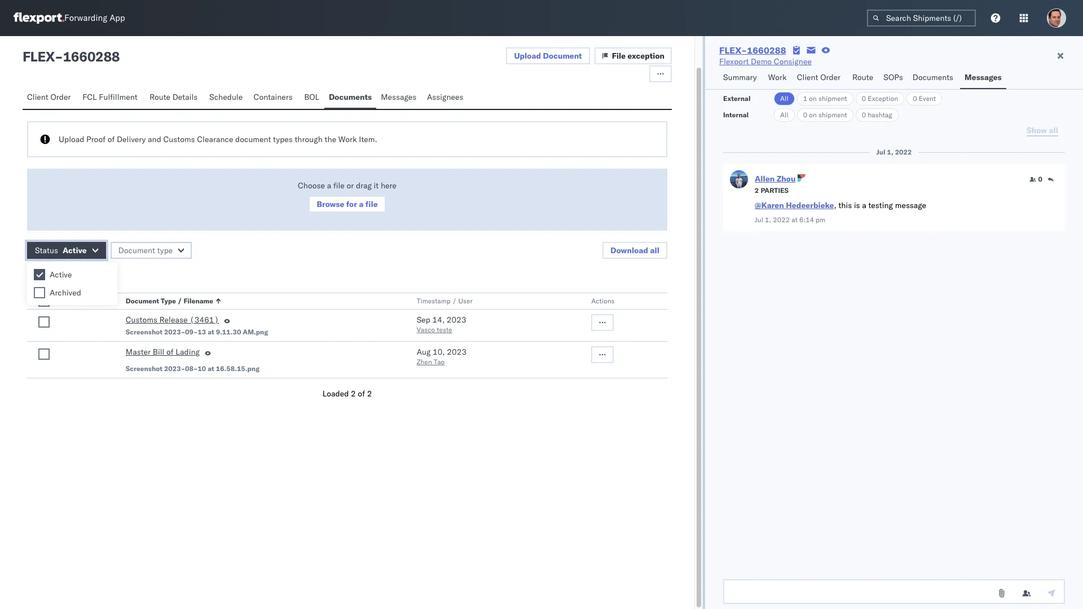 Task type: vqa. For each thing, say whether or not it's contained in the screenshot.
first West from the top of the page
no



Task type: locate. For each thing, give the bounding box(es) containing it.
None checkbox
[[34, 269, 45, 280], [38, 316, 50, 328], [34, 269, 45, 280], [38, 316, 50, 328]]

status
[[35, 245, 58, 256]]

2023- for aug
[[164, 364, 185, 373]]

1 shipment from the top
[[819, 94, 847, 103]]

shipment for 1 on shipment
[[819, 94, 847, 103]]

1660288 up flexport demo consignee
[[747, 45, 786, 56]]

hedeerbieke
[[786, 200, 834, 210]]

2023- down master bill of lading "link"
[[164, 364, 185, 373]]

client order button left the fcl
[[23, 87, 78, 109]]

1, inside @karen hedeerbieke , this is a testing message jul 1, 2022 at 6:14 pm
[[765, 216, 771, 224]]

0 horizontal spatial file
[[333, 181, 345, 191]]

client for left the client order "button"
[[27, 92, 48, 102]]

delivery
[[117, 134, 146, 144]]

shipment
[[819, 94, 847, 103], [819, 111, 847, 119]]

at right 13
[[208, 328, 214, 336]]

here
[[381, 181, 397, 191]]

documents up the event
[[913, 72, 953, 82]]

0 vertical spatial shipment
[[819, 94, 847, 103]]

jul down @karen
[[755, 216, 763, 224]]

flexport
[[719, 56, 749, 67]]

None checkbox
[[34, 287, 45, 298], [38, 296, 50, 307], [38, 349, 50, 360], [34, 287, 45, 298], [38, 296, 50, 307], [38, 349, 50, 360]]

documents button up the event
[[908, 67, 960, 89]]

all button left the "1"
[[774, 92, 795, 105]]

1 vertical spatial 2023-
[[164, 364, 185, 373]]

1 vertical spatial shipment
[[819, 111, 847, 119]]

at left the 6:14
[[792, 216, 798, 224]]

1 vertical spatial client order
[[27, 92, 71, 102]]

zhen
[[417, 358, 432, 366]]

0 vertical spatial customs
[[163, 134, 195, 144]]

order left the fcl
[[50, 92, 71, 102]]

2022 down @karen
[[773, 216, 790, 224]]

0 horizontal spatial messages button
[[376, 87, 422, 109]]

0 vertical spatial on
[[809, 94, 817, 103]]

route inside button
[[852, 72, 873, 82]]

sops
[[884, 72, 903, 82]]

0 horizontal spatial messages
[[381, 92, 416, 102]]

upload for upload proof of delivery and customs clearance document types through the work item.
[[59, 134, 84, 144]]

file inside button
[[365, 199, 378, 209]]

2022
[[895, 148, 912, 156], [773, 216, 790, 224]]

13
[[198, 328, 206, 336]]

1 vertical spatial upload
[[59, 134, 84, 144]]

1 vertical spatial file
[[365, 199, 378, 209]]

1 horizontal spatial documents
[[913, 72, 953, 82]]

0 vertical spatial document
[[543, 51, 582, 61]]

clearance
[[197, 134, 233, 144]]

2023- for sep
[[164, 328, 185, 336]]

assignees button
[[422, 87, 470, 109]]

a inside @karen hedeerbieke , this is a testing message jul 1, 2022 at 6:14 pm
[[862, 200, 866, 210]]

1 horizontal spatial messages button
[[960, 67, 1006, 89]]

download all button
[[603, 242, 667, 259]]

file down it
[[365, 199, 378, 209]]

on for 0
[[809, 111, 817, 119]]

1 horizontal spatial messages
[[965, 72, 1002, 82]]

summary button
[[719, 67, 764, 89]]

shipment up 0 on shipment at the right of the page
[[819, 94, 847, 103]]

master bill of lading
[[126, 347, 200, 357]]

2 inside 'button'
[[755, 186, 759, 195]]

0 horizontal spatial of
[[108, 134, 115, 144]]

tao
[[434, 358, 445, 366]]

at
[[792, 216, 798, 224], [208, 328, 214, 336], [208, 364, 214, 373]]

1 all from the top
[[780, 94, 789, 103]]

0 vertical spatial client
[[797, 72, 818, 82]]

client down flex
[[27, 92, 48, 102]]

2 shipment from the top
[[819, 111, 847, 119]]

1660288
[[747, 45, 786, 56], [63, 48, 120, 65]]

0 horizontal spatial jul
[[755, 216, 763, 224]]

1 horizontal spatial route
[[852, 72, 873, 82]]

1 vertical spatial on
[[809, 111, 817, 119]]

2023 inside the sep 14, 2023 vasco teste
[[447, 315, 466, 325]]

2 on from the top
[[809, 111, 817, 119]]

bill
[[153, 347, 164, 357]]

flexport. image
[[14, 12, 64, 24]]

document inside the document type button
[[118, 245, 155, 256]]

0 horizontal spatial 2022
[[773, 216, 790, 224]]

at for aug 10, 2023
[[208, 364, 214, 373]]

through
[[295, 134, 323, 144]]

0 vertical spatial of
[[108, 134, 115, 144]]

customs right and
[[163, 134, 195, 144]]

0
[[862, 94, 866, 103], [913, 94, 917, 103], [803, 111, 807, 119], [862, 111, 866, 119], [1038, 175, 1043, 183]]

at right 10
[[208, 364, 214, 373]]

on right the "1"
[[809, 94, 817, 103]]

work inside 'button'
[[768, 72, 787, 82]]

document inside document type / filename button
[[126, 297, 159, 305]]

screenshot down "master"
[[126, 364, 162, 373]]

0 horizontal spatial client
[[27, 92, 48, 102]]

0 inside 0 button
[[1038, 175, 1043, 183]]

2023 inside 'aug 10, 2023 zhen tao'
[[447, 347, 467, 357]]

1 vertical spatial messages
[[381, 92, 416, 102]]

None text field
[[723, 579, 1065, 604]]

document inside the upload document button
[[543, 51, 582, 61]]

1 vertical spatial 2023
[[447, 347, 467, 357]]

1 horizontal spatial client order
[[797, 72, 841, 82]]

2023 up teste
[[447, 315, 466, 325]]

1 vertical spatial client
[[27, 92, 48, 102]]

0 horizontal spatial client order button
[[23, 87, 78, 109]]

documents button
[[908, 67, 960, 89], [324, 87, 376, 109]]

client up the "1"
[[797, 72, 818, 82]]

1 horizontal spatial 2022
[[895, 148, 912, 156]]

customs release (3461)
[[126, 315, 219, 325]]

0 vertical spatial upload
[[514, 51, 541, 61]]

jul
[[876, 148, 885, 156], [755, 216, 763, 224]]

2 vertical spatial of
[[358, 389, 365, 399]]

0 vertical spatial client order
[[797, 72, 841, 82]]

of right the proof at the top left of page
[[108, 134, 115, 144]]

flex-
[[719, 45, 747, 56]]

client order
[[797, 72, 841, 82], [27, 92, 71, 102]]

2023
[[447, 315, 466, 325], [447, 347, 467, 357]]

a right "for"
[[359, 199, 364, 209]]

choose
[[298, 181, 325, 191]]

client order button up 1 on shipment
[[792, 67, 848, 89]]

fcl fulfillment button
[[78, 87, 145, 109]]

file exception button
[[594, 47, 672, 64], [594, 47, 672, 64]]

0 vertical spatial all
[[780, 94, 789, 103]]

all left the "1"
[[780, 94, 789, 103]]

1 2023- from the top
[[164, 328, 185, 336]]

work down flexport demo consignee
[[768, 72, 787, 82]]

1 horizontal spatial upload
[[514, 51, 541, 61]]

0 horizontal spatial documents button
[[324, 87, 376, 109]]

on down 1 on shipment
[[809, 111, 817, 119]]

order up 1 on shipment
[[820, 72, 841, 82]]

0 horizontal spatial customs
[[126, 315, 157, 325]]

1, down hashtag
[[887, 148, 893, 156]]

download all
[[611, 245, 660, 256]]

2 screenshot from the top
[[126, 364, 162, 373]]

document for document type
[[118, 245, 155, 256]]

1,
[[887, 148, 893, 156], [765, 216, 771, 224]]

1 horizontal spatial client
[[797, 72, 818, 82]]

1 vertical spatial of
[[166, 347, 174, 357]]

6:14
[[799, 216, 814, 224]]

0 vertical spatial all button
[[774, 92, 795, 105]]

0 vertical spatial at
[[792, 216, 798, 224]]

0 vertical spatial 2023-
[[164, 328, 185, 336]]

upload
[[514, 51, 541, 61], [59, 134, 84, 144]]

1 vertical spatial at
[[208, 328, 214, 336]]

08-
[[185, 364, 198, 373]]

flex
[[23, 48, 55, 65]]

1 vertical spatial all button
[[774, 108, 795, 122]]

1, down @karen
[[765, 216, 771, 224]]

all
[[780, 94, 789, 103], [780, 111, 789, 119]]

1 vertical spatial all
[[780, 111, 789, 119]]

1 vertical spatial work
[[338, 134, 357, 144]]

work right the
[[338, 134, 357, 144]]

2023 right 10, at the left bottom of the page
[[447, 347, 467, 357]]

route left details
[[149, 92, 170, 102]]

1 horizontal spatial customs
[[163, 134, 195, 144]]

2022 up the message
[[895, 148, 912, 156]]

2 all from the top
[[780, 111, 789, 119]]

1 vertical spatial route
[[149, 92, 170, 102]]

0 vertical spatial 2023
[[447, 315, 466, 325]]

1 horizontal spatial 1660288
[[747, 45, 786, 56]]

documents right bol button
[[329, 92, 372, 102]]

2 horizontal spatial of
[[358, 389, 365, 399]]

2 vertical spatial document
[[126, 297, 159, 305]]

messages button
[[960, 67, 1006, 89], [376, 87, 422, 109]]

documents
[[913, 72, 953, 82], [329, 92, 372, 102]]

all button down work 'button'
[[774, 108, 795, 122]]

0 horizontal spatial upload
[[59, 134, 84, 144]]

client order up 1 on shipment
[[797, 72, 841, 82]]

2 parties button
[[755, 185, 789, 195]]

of right loaded
[[358, 389, 365, 399]]

1 all button from the top
[[774, 92, 795, 105]]

1 vertical spatial document
[[118, 245, 155, 256]]

the
[[325, 134, 336, 144]]

customs
[[163, 134, 195, 144], [126, 315, 157, 325]]

a right choose
[[327, 181, 331, 191]]

screenshot
[[126, 328, 162, 336], [126, 364, 162, 373]]

active up files
[[63, 245, 87, 256]]

0 vertical spatial messages
[[965, 72, 1002, 82]]

2023- down release
[[164, 328, 185, 336]]

aug 10, 2023 zhen tao
[[417, 347, 467, 366]]

/ left user
[[452, 297, 457, 305]]

0 horizontal spatial /
[[178, 297, 182, 305]]

1 screenshot from the top
[[126, 328, 162, 336]]

1 vertical spatial jul
[[755, 216, 763, 224]]

0 horizontal spatial client order
[[27, 92, 71, 102]]

type
[[161, 297, 176, 305]]

all down work 'button'
[[780, 111, 789, 119]]

0 horizontal spatial 1,
[[765, 216, 771, 224]]

route inside "button"
[[149, 92, 170, 102]]

jul inside @karen hedeerbieke , this is a testing message jul 1, 2022 at 6:14 pm
[[755, 216, 763, 224]]

fulfillment
[[99, 92, 137, 102]]

1 on from the top
[[809, 94, 817, 103]]

1 vertical spatial order
[[50, 92, 71, 102]]

1 horizontal spatial jul
[[876, 148, 885, 156]]

flex - 1660288
[[23, 48, 120, 65]]

0 hashtag
[[862, 111, 892, 119]]

0 horizontal spatial route
[[149, 92, 170, 102]]

messages for the rightmost messages button
[[965, 72, 1002, 82]]

screenshot up "master"
[[126, 328, 162, 336]]

fcl fulfillment
[[83, 92, 137, 102]]

client for the client order "button" to the right
[[797, 72, 818, 82]]

screenshot 2023-09-13 at 9.11.30 am.png
[[126, 328, 268, 336]]

route up 0 exception
[[852, 72, 873, 82]]

1 horizontal spatial order
[[820, 72, 841, 82]]

/
[[178, 297, 182, 305], [452, 297, 457, 305]]

1 horizontal spatial of
[[166, 347, 174, 357]]

1 vertical spatial screenshot
[[126, 364, 162, 373]]

2 vertical spatial at
[[208, 364, 214, 373]]

document type button
[[110, 242, 192, 259]]

jul down hashtag
[[876, 148, 885, 156]]

client
[[797, 72, 818, 82], [27, 92, 48, 102]]

client order left the fcl
[[27, 92, 71, 102]]

1 vertical spatial 1,
[[765, 216, 771, 224]]

1 horizontal spatial work
[[768, 72, 787, 82]]

Search Shipments (/) text field
[[867, 10, 976, 27]]

documents button right "bol"
[[324, 87, 376, 109]]

0 vertical spatial 2022
[[895, 148, 912, 156]]

2 2023- from the top
[[164, 364, 185, 373]]

types
[[273, 134, 293, 144]]

a right is
[[862, 200, 866, 210]]

allen zhou
[[755, 174, 796, 184]]

0 vertical spatial screenshot
[[126, 328, 162, 336]]

0 exception
[[862, 94, 898, 103]]

1 horizontal spatial file
[[365, 199, 378, 209]]

10,
[[433, 347, 445, 357]]

0 vertical spatial jul
[[876, 148, 885, 156]]

1660288 down forwarding app
[[63, 48, 120, 65]]

upload proof of delivery and customs clearance document types through the work item.
[[59, 134, 377, 144]]

0 horizontal spatial documents
[[329, 92, 372, 102]]

screenshot for aug
[[126, 364, 162, 373]]

2
[[755, 186, 759, 195], [91, 271, 96, 281], [351, 389, 356, 399], [367, 389, 372, 399]]

1 horizontal spatial a
[[359, 199, 364, 209]]

bol button
[[300, 87, 324, 109]]

0 vertical spatial work
[[768, 72, 787, 82]]

file left or
[[333, 181, 345, 191]]

route for route details
[[149, 92, 170, 102]]

summary
[[723, 72, 757, 82]]

master bill of lading link
[[126, 346, 200, 360]]

actions
[[591, 297, 615, 305]]

work
[[768, 72, 787, 82], [338, 134, 357, 144]]

of inside "link"
[[166, 347, 174, 357]]

1 horizontal spatial 1,
[[887, 148, 893, 156]]

customs left release
[[126, 315, 157, 325]]

loaded 2 of 2
[[323, 389, 372, 399]]

0 vertical spatial documents
[[913, 72, 953, 82]]

/ right type
[[178, 297, 182, 305]]

for
[[346, 199, 357, 209]]

upload inside button
[[514, 51, 541, 61]]

2 horizontal spatial a
[[862, 200, 866, 210]]

flexport demo consignee link
[[719, 56, 812, 67]]

shipment down 1 on shipment
[[819, 111, 847, 119]]

1 horizontal spatial /
[[452, 297, 457, 305]]

internal
[[723, 111, 749, 119]]

14,
[[432, 315, 445, 325]]

file exception
[[612, 51, 665, 61]]

active up archived
[[50, 270, 72, 280]]

1 vertical spatial 2022
[[773, 216, 790, 224]]

upload for upload document
[[514, 51, 541, 61]]

uploaded files ∙ 2
[[27, 271, 96, 281]]

archived
[[50, 288, 81, 298]]

of right the bill
[[166, 347, 174, 357]]

2 all button from the top
[[774, 108, 795, 122]]

0 vertical spatial route
[[852, 72, 873, 82]]



Task type: describe. For each thing, give the bounding box(es) containing it.
flex-1660288 link
[[719, 45, 786, 56]]

16.58.15.png
[[216, 364, 260, 373]]

on for 1
[[809, 94, 817, 103]]

1 vertical spatial customs
[[126, 315, 157, 325]]

0 vertical spatial order
[[820, 72, 841, 82]]

forwarding
[[64, 13, 107, 23]]

of for proof
[[108, 134, 115, 144]]

proof
[[86, 134, 106, 144]]

pm
[[816, 216, 825, 224]]

file
[[612, 51, 626, 61]]

client order for left the client order "button"
[[27, 92, 71, 102]]

0 horizontal spatial work
[[338, 134, 357, 144]]

jul 1, 2022
[[876, 148, 912, 156]]

all
[[650, 245, 660, 256]]

uploaded
[[27, 271, 63, 281]]

1 vertical spatial active
[[50, 270, 72, 280]]

all button for 1
[[774, 92, 795, 105]]

consignee
[[774, 56, 812, 67]]

0 horizontal spatial order
[[50, 92, 71, 102]]

2023 for aug 10, 2023
[[447, 347, 467, 357]]

2022 inside @karen hedeerbieke , this is a testing message jul 1, 2022 at 6:14 pm
[[773, 216, 790, 224]]

app
[[110, 13, 125, 23]]

0 vertical spatial 1,
[[887, 148, 893, 156]]

is
[[854, 200, 860, 210]]

message
[[895, 200, 926, 210]]

exception
[[628, 51, 665, 61]]

messages for left messages button
[[381, 92, 416, 102]]

browse
[[317, 199, 344, 209]]

schedule button
[[205, 87, 249, 109]]

0 for 0
[[1038, 175, 1043, 183]]

0 for 0 hashtag
[[862, 111, 866, 119]]

0 for 0 exception
[[862, 94, 866, 103]]

0 for 0 event
[[913, 94, 917, 103]]

route button
[[848, 67, 879, 89]]

it
[[374, 181, 379, 191]]

timestamp
[[417, 297, 451, 305]]

screenshot for sep
[[126, 328, 162, 336]]

event
[[919, 94, 936, 103]]

release
[[159, 315, 188, 325]]

shipment for 0 on shipment
[[819, 111, 847, 119]]

flexport demo consignee
[[719, 56, 812, 67]]

1 vertical spatial documents
[[329, 92, 372, 102]]

at inside @karen hedeerbieke , this is a testing message jul 1, 2022 at 6:14 pm
[[792, 216, 798, 224]]

browse for a file
[[317, 199, 378, 209]]

all for 1
[[780, 94, 789, 103]]

hashtag
[[868, 111, 892, 119]]

download
[[611, 245, 648, 256]]

upload document button
[[506, 47, 590, 64]]

files
[[65, 271, 82, 281]]

vasco
[[417, 326, 435, 334]]

all button for 0
[[774, 108, 795, 122]]

at for sep 14, 2023
[[208, 328, 214, 336]]

timestamp / user
[[417, 297, 473, 305]]

am.png
[[243, 328, 268, 336]]

testing
[[868, 200, 893, 210]]

0 button
[[1030, 175, 1043, 184]]

status active
[[35, 245, 87, 256]]

upload document
[[514, 51, 582, 61]]

master
[[126, 347, 151, 357]]

(3461)
[[190, 315, 219, 325]]

0 horizontal spatial 1660288
[[63, 48, 120, 65]]

external
[[723, 94, 751, 103]]

browse for a file button
[[309, 196, 386, 213]]

10
[[198, 364, 206, 373]]

1 horizontal spatial client order button
[[792, 67, 848, 89]]

containers button
[[249, 87, 300, 109]]

document type
[[118, 245, 173, 256]]

fcl
[[83, 92, 97, 102]]

assignees
[[427, 92, 463, 102]]

1 horizontal spatial documents button
[[908, 67, 960, 89]]

09-
[[185, 328, 198, 336]]

sops button
[[879, 67, 908, 89]]

or
[[347, 181, 354, 191]]

zhou
[[777, 174, 796, 184]]

allen
[[755, 174, 775, 184]]

0 vertical spatial file
[[333, 181, 345, 191]]

0 vertical spatial active
[[63, 245, 87, 256]]

document for document type / filename
[[126, 297, 159, 305]]

screenshot 2023-08-10 at 16.58.15.png
[[126, 364, 260, 373]]

0 horizontal spatial a
[[327, 181, 331, 191]]

containers
[[254, 92, 293, 102]]

2 parties
[[755, 186, 789, 195]]

@karen hedeerbieke button
[[755, 200, 834, 210]]

work button
[[764, 67, 792, 89]]

2023 for sep 14, 2023
[[447, 315, 466, 325]]

lading
[[176, 347, 200, 357]]

0 event
[[913, 94, 936, 103]]

this
[[839, 200, 852, 210]]

flex-1660288
[[719, 45, 786, 56]]

@karen
[[755, 200, 784, 210]]

of for bill
[[166, 347, 174, 357]]

user
[[458, 297, 473, 305]]

of for 2
[[358, 389, 365, 399]]

client order for the client order "button" to the right
[[797, 72, 841, 82]]

all for 0
[[780, 111, 789, 119]]

1 / from the left
[[178, 297, 182, 305]]

teste
[[437, 326, 452, 334]]

choose a file or drag it here
[[298, 181, 397, 191]]

document
[[235, 134, 271, 144]]

2 / from the left
[[452, 297, 457, 305]]

forwarding app
[[64, 13, 125, 23]]

,
[[834, 200, 836, 210]]

aug
[[417, 347, 431, 357]]

route details
[[149, 92, 198, 102]]

a inside button
[[359, 199, 364, 209]]

@karen hedeerbieke , this is a testing message jul 1, 2022 at 6:14 pm
[[755, 200, 926, 224]]

details
[[172, 92, 198, 102]]

0 for 0 on shipment
[[803, 111, 807, 119]]

route for route
[[852, 72, 873, 82]]

exception
[[868, 94, 898, 103]]

bol
[[304, 92, 319, 102]]



